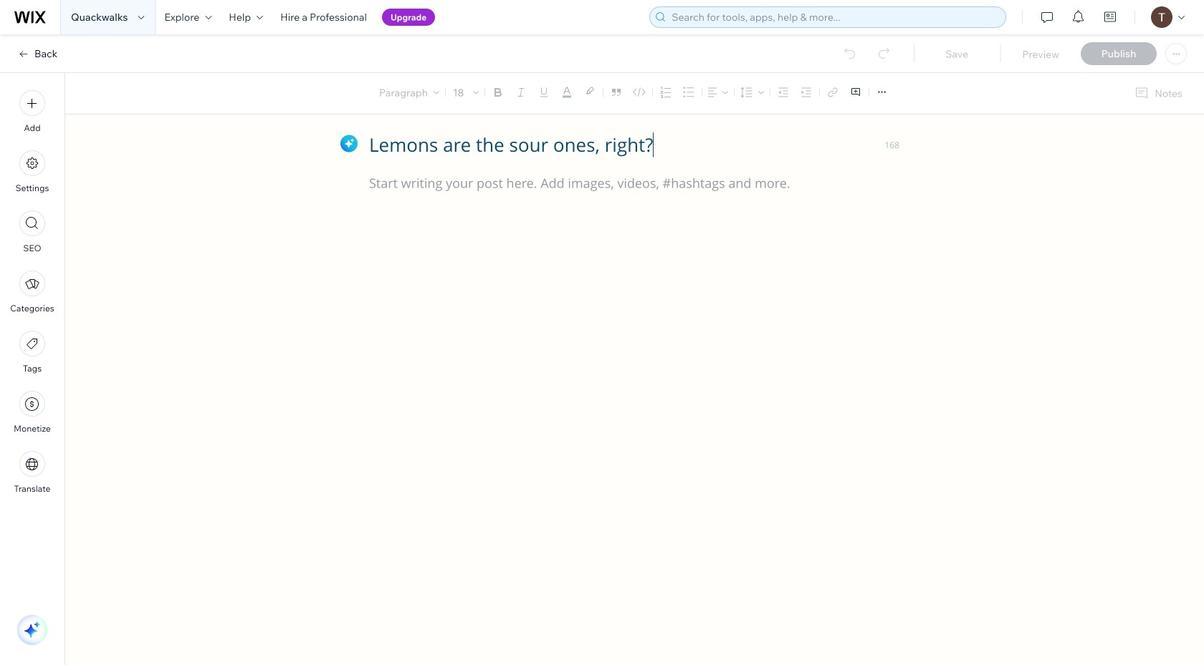 Task type: describe. For each thing, give the bounding box(es) containing it.
Search for tools, apps, help & more... field
[[667, 7, 1002, 27]]

Add a Catchy Title text field
[[369, 133, 885, 158]]



Task type: vqa. For each thing, say whether or not it's contained in the screenshot.
Search for tools, apps, help & more... field
yes



Task type: locate. For each thing, give the bounding box(es) containing it.
menu
[[0, 82, 65, 503]]



